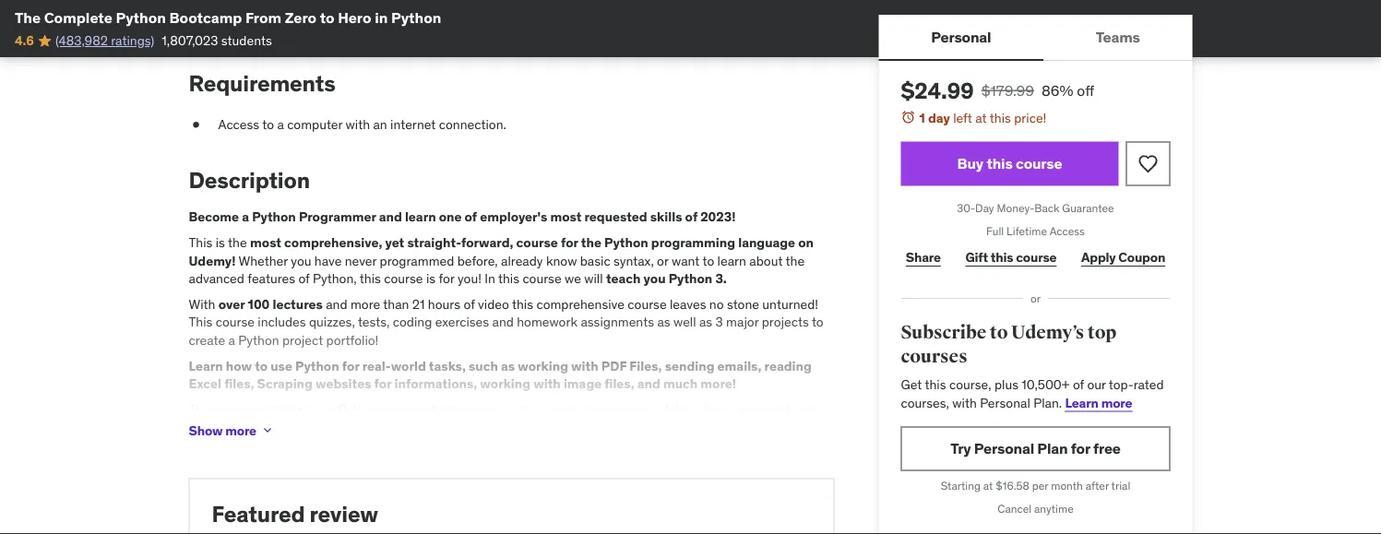 Task type: vqa. For each thing, say whether or not it's contained in the screenshot.
2 to the bottom
no



Task type: describe. For each thing, give the bounding box(es) containing it.
includes
[[258, 314, 306, 331]]

2 vertical spatial in
[[404, 420, 415, 436]]

gift
[[966, 249, 988, 266]]

starting at $16.58 per month after trial cancel anytime
[[941, 479, 1131, 516]]

most comprehensive, yet straight-forward, course for the python programming language on udemy!
[[189, 235, 814, 269]]

practical
[[406, 401, 456, 418]]

course,
[[950, 376, 992, 393]]

is inside whether you have never programmed before, already know basic syntax, or want to learn about the advanced features of python, this course is for you! in this course we will
[[426, 271, 436, 287]]

buy
[[957, 154, 984, 173]]

will inside whether you have never programmed before, already know basic syntax, or want to learn about the advanced features of python, this course is for you! in this course we will
[[584, 271, 603, 287]]

no
[[710, 296, 724, 313]]

create
[[189, 332, 225, 349]]

or inside whether you have never programmed before, already know basic syntax, or want to learn about the advanced features of python, this course is for you! in this course we will
[[657, 253, 669, 269]]

homework
[[517, 314, 578, 331]]

access to a computer with an internet connection.
[[218, 117, 506, 133]]

3
[[716, 314, 723, 331]]

use
[[271, 358, 292, 375]]

0 horizontal spatial the
[[228, 235, 247, 251]]

python inside and more than 21 hours of video this comprehensive course leaves no stone unturned! this course includes quizzes, tests, coding exercises and homework assignments as well as 3 major projects to create a python project portfolio!
[[238, 332, 279, 349]]

informations,
[[395, 376, 477, 393]]

4.6
[[15, 32, 34, 49]]

buy this course
[[957, 154, 1063, 173]]

0 horizontal spatial is
[[216, 235, 225, 251]]

one
[[439, 209, 462, 226]]

1 day left at this price!
[[920, 109, 1047, 126]]

of right the skills
[[685, 209, 698, 226]]

$24.99
[[901, 77, 974, 104]]

the
[[15, 8, 41, 27]]

course down lifetime
[[1016, 249, 1057, 266]]

plan.
[[1034, 394, 1062, 411]]

guarantee
[[1063, 201, 1115, 216]]

python down the 'description'
[[252, 209, 296, 226]]

course down know
[[523, 271, 562, 287]]

a inside and more than 21 hours of video this comprehensive course leaves no stone unturned! this course includes quizzes, tests, coding exercises and homework assignments as well as 3 major projects to create a python project portfolio!
[[228, 332, 235, 349]]

you! inside "learn how to use python for real-world tasks, such as working with pdf files, sending emails, reading excel files, scraping websites for informations, working with image files, and much more! this course will teach you python in a practical manner, with every lecture comes a full coding screencast and a corresponding code notebook! learn in whatever manner is best for you!"
[[580, 420, 604, 436]]

with over 100 lectures
[[189, 296, 323, 313]]

more for learn
[[1102, 394, 1133, 411]]

1 files, from the left
[[224, 376, 254, 393]]

at inside the starting at $16.58 per month after trial cancel anytime
[[984, 479, 993, 493]]

whether
[[239, 253, 288, 269]]

zero
[[285, 8, 317, 27]]

comes
[[613, 401, 652, 418]]

courses,
[[901, 394, 950, 411]]

with up image
[[571, 358, 599, 375]]

best
[[533, 420, 558, 436]]

10,500+
[[1022, 376, 1070, 393]]

manner
[[474, 420, 517, 436]]

for inside try personal plan for free "link"
[[1071, 439, 1090, 458]]

syntax,
[[614, 253, 654, 269]]

requested
[[585, 209, 647, 226]]

programming
[[651, 235, 736, 251]]

30-
[[957, 201, 976, 216]]

apply coupon
[[1082, 249, 1166, 266]]

course inside "learn how to use python for real-world tasks, such as working with pdf files, sending emails, reading excel files, scraping websites for informations, working with image files, and much more! this course will teach you python in a practical manner, with every lecture comes a full coding screencast and a corresponding code notebook! learn in whatever manner is best for you!"
[[216, 401, 255, 418]]

never
[[345, 253, 377, 269]]

$179.99
[[982, 81, 1035, 100]]

0 vertical spatial in
[[375, 8, 388, 27]]

an
[[373, 117, 387, 133]]

bootcamp
[[169, 8, 242, 27]]

skills
[[650, 209, 682, 226]]

access inside 30-day money-back guarantee full lifetime access
[[1050, 224, 1085, 238]]

forward,
[[461, 235, 514, 251]]

you! inside whether you have never programmed before, already know basic syntax, or want to learn about the advanced features of python, this course is for you! in this course we will
[[458, 271, 482, 287]]

top-
[[1109, 376, 1134, 393]]

is inside "learn how to use python for real-world tasks, such as working with pdf files, sending emails, reading excel files, scraping websites for informations, working with image files, and much more! this course will teach you python in a practical manner, with every lecture comes a full coding screencast and a corresponding code notebook! learn in whatever manner is best for you!"
[[520, 420, 530, 436]]

python down "project"
[[295, 358, 339, 375]]

whatever
[[418, 420, 471, 436]]

cancel
[[998, 502, 1032, 516]]

0 vertical spatial at
[[976, 109, 987, 126]]

emails,
[[718, 358, 762, 375]]

learn for learn how to use python for real-world tasks, such as working with pdf files, sending emails, reading excel files, scraping websites for informations, working with image files, and much more! this course will teach you python in a practical manner, with every lecture comes a full coding screencast and a corresponding code notebook! learn in whatever manner is best for you!
[[189, 358, 223, 375]]

this inside and more than 21 hours of video this comprehensive course leaves no stone unturned! this course includes quizzes, tests, coding exercises and homework assignments as well as 3 major projects to create a python project portfolio!
[[189, 314, 213, 331]]

0 vertical spatial working
[[518, 358, 568, 375]]

excel
[[189, 376, 221, 393]]

pdf
[[601, 358, 627, 375]]

tab list containing personal
[[879, 15, 1193, 61]]

0 vertical spatial most
[[550, 209, 582, 226]]

to inside subscribe to udemy's top courses
[[990, 322, 1008, 344]]

major
[[726, 314, 759, 331]]

personal inside the get this course, plus 10,500+ of our top-rated courses, with personal plan.
[[980, 394, 1031, 411]]

this down $24.99 $179.99 86% off
[[990, 109, 1011, 126]]

personal inside personal button
[[931, 27, 991, 46]]

show more
[[189, 422, 256, 439]]

100
[[248, 296, 270, 313]]

ratings)
[[111, 32, 154, 49]]

with up every
[[534, 376, 561, 393]]

0 vertical spatial access
[[218, 117, 259, 133]]

assignments
[[581, 314, 654, 331]]

and down video
[[492, 314, 514, 331]]

(483,982
[[55, 32, 108, 49]]

a left computer
[[277, 117, 284, 133]]

plus
[[995, 376, 1019, 393]]

files,
[[630, 358, 662, 375]]

this inside and more than 21 hours of video this comprehensive course leaves no stone unturned! this course includes quizzes, tests, coding exercises and homework assignments as well as 3 major projects to create a python project portfolio!
[[512, 296, 533, 313]]

alarm image
[[901, 110, 916, 125]]

real-
[[362, 358, 391, 375]]

much
[[663, 376, 698, 393]]

to down requirements at left
[[262, 117, 274, 133]]

you for have
[[291, 253, 311, 269]]

features
[[248, 271, 295, 287]]

this down never
[[360, 271, 381, 287]]

off
[[1077, 81, 1095, 100]]

1 vertical spatial in
[[383, 401, 393, 418]]

and up 'quizzes,'
[[326, 296, 348, 313]]

internet
[[390, 117, 436, 133]]

manner,
[[459, 401, 505, 418]]

python inside most comprehensive, yet straight-forward, course for the python programming language on udemy!
[[604, 235, 648, 251]]

this is the
[[189, 235, 250, 251]]

comprehensive
[[537, 296, 625, 313]]

to inside and more than 21 hours of video this comprehensive course leaves no stone unturned! this course includes quizzes, tests, coding exercises and homework assignments as well as 3 major projects to create a python project portfolio!
[[812, 314, 824, 331]]

learn for learn more
[[1065, 394, 1099, 411]]

before,
[[457, 253, 498, 269]]

reading
[[765, 358, 812, 375]]

computer
[[287, 117, 343, 133]]

for inside most comprehensive, yet straight-forward, course for the python programming language on udemy!
[[561, 235, 578, 251]]

will inside "learn how to use python for real-world tasks, such as working with pdf files, sending emails, reading excel files, scraping websites for informations, working with image files, and much more! this course will teach you python in a practical manner, with every lecture comes a full coding screencast and a corresponding code notebook! learn in whatever manner is best for you!"
[[258, 401, 277, 418]]

add to wishlist image
[[1137, 153, 1160, 175]]

for down real-
[[374, 376, 392, 393]]

become a python programmer and learn one of employer's most requested skills of 2023!
[[189, 209, 736, 226]]

quizzes,
[[309, 314, 355, 331]]

udemy's
[[1011, 322, 1084, 344]]

1 vertical spatial working
[[480, 376, 531, 393]]

already
[[501, 253, 543, 269]]

course inside button
[[1016, 154, 1063, 173]]



Task type: locate. For each thing, give the bounding box(es) containing it.
our
[[1088, 376, 1106, 393]]

you inside "learn how to use python for real-world tasks, such as working with pdf files, sending emails, reading excel files, scraping websites for informations, working with image files, and much more! this course will teach you python in a practical manner, with every lecture comes a full coding screencast and a corresponding code notebook! learn in whatever manner is best for you!"
[[315, 401, 335, 418]]

to inside "learn how to use python for real-world tasks, such as working with pdf files, sending emails, reading excel files, scraping websites for informations, working with image files, and much more! this course will teach you python in a practical manner, with every lecture comes a full coding screencast and a corresponding code notebook! learn in whatever manner is best for you!"
[[255, 358, 268, 375]]

0 horizontal spatial access
[[218, 117, 259, 133]]

this right buy
[[987, 154, 1013, 173]]

1 horizontal spatial most
[[550, 209, 582, 226]]

0 horizontal spatial will
[[258, 401, 277, 418]]

in right the "hero"
[[375, 8, 388, 27]]

try
[[951, 439, 971, 458]]

featured
[[212, 501, 305, 529]]

0 horizontal spatial files,
[[224, 376, 254, 393]]

python up syntax,
[[604, 235, 648, 251]]

stone
[[727, 296, 759, 313]]

1 horizontal spatial teach
[[606, 271, 641, 287]]

0 horizontal spatial teach
[[279, 401, 312, 418]]

with
[[189, 296, 215, 313]]

is down programmed at the left
[[426, 271, 436, 287]]

more down 'top-'
[[1102, 394, 1133, 411]]

1 horizontal spatial learn
[[369, 420, 401, 436]]

2 horizontal spatial is
[[520, 420, 530, 436]]

as left well
[[657, 314, 671, 331]]

working down such
[[480, 376, 531, 393]]

left
[[953, 109, 973, 126]]

this right gift
[[991, 249, 1014, 266]]

connection.
[[439, 117, 506, 133]]

2 files, from the left
[[605, 376, 635, 393]]

0 horizontal spatial more
[[225, 422, 256, 439]]

learn
[[405, 209, 436, 226], [718, 253, 747, 269]]

2 vertical spatial this
[[189, 401, 213, 418]]

will down basic
[[584, 271, 603, 287]]

1 horizontal spatial learn
[[718, 253, 747, 269]]

in down "practical"
[[404, 420, 415, 436]]

over
[[219, 296, 245, 313]]

2 vertical spatial is
[[520, 420, 530, 436]]

to left udemy's on the right bottom of page
[[990, 322, 1008, 344]]

language
[[738, 235, 796, 251]]

2 vertical spatial you
[[315, 401, 335, 418]]

2 horizontal spatial learn
[[1065, 394, 1099, 411]]

working up image
[[518, 358, 568, 375]]

you down syntax,
[[644, 271, 666, 287]]

1 vertical spatial you!
[[580, 420, 604, 436]]

0 vertical spatial you
[[291, 253, 311, 269]]

we
[[565, 271, 581, 287]]

tab list
[[879, 15, 1193, 61]]

0 vertical spatial or
[[657, 253, 669, 269]]

0 horizontal spatial you!
[[458, 271, 482, 287]]

for up know
[[561, 235, 578, 251]]

most inside most comprehensive, yet straight-forward, course for the python programming language on udemy!
[[250, 235, 281, 251]]

86%
[[1042, 81, 1074, 100]]

in left "practical"
[[383, 401, 393, 418]]

2 horizontal spatial more
[[1102, 394, 1133, 411]]

hero
[[338, 8, 372, 27]]

1 vertical spatial personal
[[980, 394, 1031, 411]]

1 horizontal spatial access
[[1050, 224, 1085, 238]]

at right left
[[976, 109, 987, 126]]

xsmall image
[[189, 116, 203, 134]]

1 vertical spatial will
[[258, 401, 277, 418]]

a right the create on the left bottom of the page
[[228, 332, 235, 349]]

1 vertical spatial learn
[[718, 253, 747, 269]]

and
[[379, 209, 402, 226], [326, 296, 348, 313], [492, 314, 514, 331], [637, 376, 661, 393], [794, 401, 816, 418]]

course inside most comprehensive, yet straight-forward, course for the python programming language on udemy!
[[516, 235, 558, 251]]

or up udemy's on the right bottom of page
[[1031, 291, 1041, 306]]

3 this from the top
[[189, 401, 213, 418]]

0 vertical spatial learn
[[189, 358, 223, 375]]

notebook!
[[307, 420, 365, 436]]

the inside whether you have never programmed before, already know basic syntax, or want to learn about the advanced features of python, this course is for you! in this course we will
[[786, 253, 805, 269]]

working
[[518, 358, 568, 375], [480, 376, 531, 393]]

subscribe to udemy's top courses
[[901, 322, 1117, 368]]

coding inside "learn how to use python for real-world tasks, such as working with pdf files, sending emails, reading excel files, scraping websites for informations, working with image files, and much more! this course will teach you python in a practical manner, with every lecture comes a full coding screencast and a corresponding code notebook! learn in whatever manner is best for you!"
[[686, 401, 725, 418]]

you up notebook!
[[315, 401, 335, 418]]

learn inside whether you have never programmed before, already know basic syntax, or want to learn about the advanced features of python, this course is for you! in this course we will
[[718, 253, 747, 269]]

from
[[245, 8, 282, 27]]

is left best
[[520, 420, 530, 436]]

and more than 21 hours of video this comprehensive course leaves no stone unturned! this course includes quizzes, tests, coding exercises and homework assignments as well as 3 major projects to create a python project portfolio!
[[189, 296, 824, 349]]

free
[[1094, 439, 1121, 458]]

1 horizontal spatial more
[[351, 296, 380, 313]]

image
[[564, 376, 602, 393]]

or up "teach you python 3."
[[657, 253, 669, 269]]

0 vertical spatial this
[[189, 235, 213, 251]]

course down programmed at the left
[[384, 271, 423, 287]]

teams button
[[1044, 15, 1193, 59]]

1
[[920, 109, 925, 126]]

after
[[1086, 479, 1109, 493]]

than
[[383, 296, 409, 313]]

to inside whether you have never programmed before, already know basic syntax, or want to learn about the advanced features of python, this course is for you! in this course we will
[[703, 253, 714, 269]]

teach
[[606, 271, 641, 287], [279, 401, 312, 418]]

a left "practical"
[[396, 401, 403, 418]]

programmer
[[299, 209, 376, 226]]

of right "one"
[[465, 209, 477, 226]]

learn down our
[[1065, 394, 1099, 411]]

the down on on the top right of the page
[[786, 253, 805, 269]]

personal up $24.99 in the right of the page
[[931, 27, 991, 46]]

and down the files,
[[637, 376, 661, 393]]

1 vertical spatial is
[[426, 271, 436, 287]]

of left our
[[1073, 376, 1084, 393]]

will
[[584, 271, 603, 287], [258, 401, 277, 418]]

sending
[[665, 358, 715, 375]]

for left free
[[1071, 439, 1090, 458]]

world
[[391, 358, 426, 375]]

0 vertical spatial more
[[351, 296, 380, 313]]

as right such
[[501, 358, 515, 375]]

and right screencast
[[794, 401, 816, 418]]

teach up the code
[[279, 401, 312, 418]]

a right become
[[242, 209, 249, 226]]

unturned!
[[763, 296, 819, 313]]

xsmall image
[[260, 424, 275, 439]]

per
[[1032, 479, 1049, 493]]

lecture
[[570, 401, 610, 418]]

1 horizontal spatial will
[[584, 271, 603, 287]]

2 horizontal spatial as
[[699, 314, 713, 331]]

1 vertical spatial this
[[189, 314, 213, 331]]

will up xsmall image
[[258, 401, 277, 418]]

with left every
[[508, 401, 533, 418]]

trial
[[1112, 479, 1131, 493]]

this right in at the left of page
[[498, 271, 520, 287]]

basic
[[580, 253, 611, 269]]

most up know
[[550, 209, 582, 226]]

of inside the get this course, plus 10,500+ of our top-rated courses, with personal plan.
[[1073, 376, 1084, 393]]

python down want
[[669, 271, 713, 287]]

as inside "learn how to use python for real-world tasks, such as working with pdf files, sending emails, reading excel files, scraping websites for informations, working with image files, and much more! this course will teach you python in a practical manner, with every lecture comes a full coding screencast and a corresponding code notebook! learn in whatever manner is best for you!"
[[501, 358, 515, 375]]

1 vertical spatial or
[[1031, 291, 1041, 306]]

apply coupon button
[[1077, 239, 1171, 276]]

this up courses,
[[925, 376, 946, 393]]

learn up excel
[[189, 358, 223, 375]]

more for show
[[225, 422, 256, 439]]

apply
[[1082, 249, 1116, 266]]

programmed
[[380, 253, 454, 269]]

teach inside "learn how to use python for real-world tasks, such as working with pdf files, sending emails, reading excel files, scraping websites for informations, working with image files, and much more! this course will teach you python in a practical manner, with every lecture comes a full coding screencast and a corresponding code notebook! learn in whatever manner is best for you!"
[[279, 401, 312, 418]]

to right projects
[[812, 314, 824, 331]]

1 vertical spatial you
[[644, 271, 666, 287]]

this up udemy!
[[189, 235, 213, 251]]

access
[[218, 117, 259, 133], [1050, 224, 1085, 238]]

for inside whether you have never programmed before, already know basic syntax, or want to learn about the advanced features of python, this course is for you! in this course we will
[[439, 271, 455, 287]]

well
[[674, 314, 696, 331]]

python down includes
[[238, 332, 279, 349]]

buy this course button
[[901, 142, 1119, 186]]

plan
[[1038, 439, 1068, 458]]

courses
[[901, 345, 968, 368]]

leaves
[[670, 296, 706, 313]]

course down "teach you python 3."
[[628, 296, 667, 313]]

anytime
[[1035, 502, 1074, 516]]

python up notebook!
[[339, 401, 379, 418]]

code
[[276, 420, 304, 436]]

1 horizontal spatial the
[[581, 235, 602, 251]]

the up udemy!
[[228, 235, 247, 251]]

rated
[[1134, 376, 1164, 393]]

0 vertical spatial teach
[[606, 271, 641, 287]]

know
[[546, 253, 577, 269]]

more inside button
[[225, 422, 256, 439]]

0 vertical spatial coding
[[393, 314, 432, 331]]

for up websites
[[342, 358, 360, 375]]

access down back
[[1050, 224, 1085, 238]]

2 vertical spatial personal
[[974, 439, 1034, 458]]

1 vertical spatial access
[[1050, 224, 1085, 238]]

this inside button
[[987, 154, 1013, 173]]

1 horizontal spatial coding
[[686, 401, 725, 418]]

exercises
[[435, 314, 489, 331]]

1 vertical spatial learn
[[1065, 394, 1099, 411]]

1 vertical spatial teach
[[279, 401, 312, 418]]

a right screencast
[[819, 401, 826, 418]]

1 horizontal spatial as
[[657, 314, 671, 331]]

personal button
[[879, 15, 1044, 59]]

how
[[226, 358, 252, 375]]

0 horizontal spatial most
[[250, 235, 281, 251]]

at left $16.58
[[984, 479, 993, 493]]

project
[[282, 332, 323, 349]]

coding inside and more than 21 hours of video this comprehensive course leaves no stone unturned! this course includes quizzes, tests, coding exercises and homework assignments as well as 3 major projects to create a python project portfolio!
[[393, 314, 432, 331]]

0 horizontal spatial learn
[[405, 209, 436, 226]]

of up the exercises
[[464, 296, 475, 313]]

of inside and more than 21 hours of video this comprehensive course leaves no stone unturned! this course includes quizzes, tests, coding exercises and homework assignments as well as 3 major projects to create a python project portfolio!
[[464, 296, 475, 313]]

get
[[901, 376, 922, 393]]

advanced
[[189, 271, 244, 287]]

a left full
[[655, 401, 662, 418]]

1 horizontal spatial files,
[[605, 376, 635, 393]]

and up yet
[[379, 209, 402, 226]]

of up "lectures" on the left bottom of page
[[298, 271, 310, 287]]

lectures
[[273, 296, 323, 313]]

personal down 'plus'
[[980, 394, 1031, 411]]

$24.99 $179.99 86% off
[[901, 77, 1095, 104]]

you
[[291, 253, 311, 269], [644, 271, 666, 287], [315, 401, 335, 418]]

with left an
[[346, 117, 370, 133]]

this right video
[[512, 296, 533, 313]]

more up tests,
[[351, 296, 380, 313]]

this inside the get this course, plus 10,500+ of our top-rated courses, with personal plan.
[[925, 376, 946, 393]]

course up back
[[1016, 154, 1063, 173]]

1 vertical spatial coding
[[686, 401, 725, 418]]

learn up straight-
[[405, 209, 436, 226]]

complete
[[44, 8, 112, 27]]

you! down "before,"
[[458, 271, 482, 287]]

learn right notebook!
[[369, 420, 401, 436]]

more inside and more than 21 hours of video this comprehensive course leaves no stone unturned! this course includes quizzes, tests, coding exercises and homework assignments as well as 3 major projects to create a python project portfolio!
[[351, 296, 380, 313]]

straight-
[[407, 235, 461, 251]]

this down with
[[189, 314, 213, 331]]

the up basic
[[581, 235, 602, 251]]

to right zero at top
[[320, 8, 335, 27]]

python up the ratings)
[[116, 8, 166, 27]]

2 vertical spatial learn
[[369, 420, 401, 436]]

0 horizontal spatial coding
[[393, 314, 432, 331]]

2 this from the top
[[189, 314, 213, 331]]

the inside most comprehensive, yet straight-forward, course for the python programming language on udemy!
[[581, 235, 602, 251]]

1 horizontal spatial is
[[426, 271, 436, 287]]

1 horizontal spatial or
[[1031, 291, 1041, 306]]

coding down more!
[[686, 401, 725, 418]]

0 vertical spatial personal
[[931, 27, 991, 46]]

top
[[1088, 322, 1117, 344]]

2 horizontal spatial you
[[644, 271, 666, 287]]

personal inside try personal plan for free "link"
[[974, 439, 1034, 458]]

to left use at the left bottom
[[255, 358, 268, 375]]

2 horizontal spatial the
[[786, 253, 805, 269]]

of inside whether you have never programmed before, already know basic syntax, or want to learn about the advanced features of python, this course is for you! in this course we will
[[298, 271, 310, 287]]

access right xsmall icon at the top left
[[218, 117, 259, 133]]

you left have
[[291, 253, 311, 269]]

files, down pdf
[[605, 376, 635, 393]]

0 horizontal spatial as
[[501, 358, 515, 375]]

show more button
[[189, 413, 275, 450]]

try personal plan for free
[[951, 439, 1121, 458]]

price!
[[1014, 109, 1047, 126]]

scraping
[[257, 376, 313, 393]]

learn up 3.
[[718, 253, 747, 269]]

with down course,
[[953, 394, 977, 411]]

teach down syntax,
[[606, 271, 641, 287]]

this
[[990, 109, 1011, 126], [987, 154, 1013, 173], [991, 249, 1014, 266], [360, 271, 381, 287], [498, 271, 520, 287], [512, 296, 533, 313], [925, 376, 946, 393]]

course up corresponding
[[216, 401, 255, 418]]

money-
[[997, 201, 1035, 216]]

0 vertical spatial is
[[216, 235, 225, 251]]

for up hours
[[439, 271, 455, 287]]

udemy!
[[189, 253, 236, 269]]

1 this from the top
[[189, 235, 213, 251]]

for right best
[[562, 420, 577, 436]]

1 vertical spatial at
[[984, 479, 993, 493]]

about
[[750, 253, 783, 269]]

day
[[976, 201, 994, 216]]

is up udemy!
[[216, 235, 225, 251]]

0 vertical spatial learn
[[405, 209, 436, 226]]

to right want
[[703, 253, 714, 269]]

most up whether
[[250, 235, 281, 251]]

as left 3
[[699, 314, 713, 331]]

coding down 21 in the bottom left of the page
[[393, 314, 432, 331]]

you inside whether you have never programmed before, already know basic syntax, or want to learn about the advanced features of python, this course is for you! in this course we will
[[291, 253, 311, 269]]

0 vertical spatial will
[[584, 271, 603, 287]]

1 horizontal spatial you!
[[580, 420, 604, 436]]

tests,
[[358, 314, 390, 331]]

python right the "hero"
[[391, 8, 441, 27]]

0 vertical spatial you!
[[458, 271, 482, 287]]

course down over
[[216, 314, 255, 331]]

yet
[[385, 235, 404, 251]]

more left xsmall image
[[225, 422, 256, 439]]

subscribe
[[901, 322, 987, 344]]

0 horizontal spatial or
[[657, 253, 669, 269]]

1 vertical spatial most
[[250, 235, 281, 251]]

2 vertical spatial more
[[225, 422, 256, 439]]

this inside "learn how to use python for real-world tasks, such as working with pdf files, sending emails, reading excel files, scraping websites for informations, working with image files, and much more! this course will teach you python in a practical manner, with every lecture comes a full coding screencast and a corresponding code notebook! learn in whatever manner is best for you!"
[[189, 401, 213, 418]]

learn more
[[1065, 394, 1133, 411]]

0 horizontal spatial you
[[291, 253, 311, 269]]

(483,982 ratings)
[[55, 32, 154, 49]]

review
[[310, 501, 378, 529]]

you! down lecture
[[580, 420, 604, 436]]

with inside the get this course, plus 10,500+ of our top-rated courses, with personal plan.
[[953, 394, 977, 411]]

you for python
[[644, 271, 666, 287]]

this
[[189, 235, 213, 251], [189, 314, 213, 331], [189, 401, 213, 418]]

files, down the how
[[224, 376, 254, 393]]

0 horizontal spatial learn
[[189, 358, 223, 375]]

personal up $16.58
[[974, 439, 1034, 458]]

1 horizontal spatial you
[[315, 401, 335, 418]]

back
[[1035, 201, 1060, 216]]

1 vertical spatial more
[[1102, 394, 1133, 411]]

video
[[478, 296, 509, 313]]

more for and
[[351, 296, 380, 313]]



